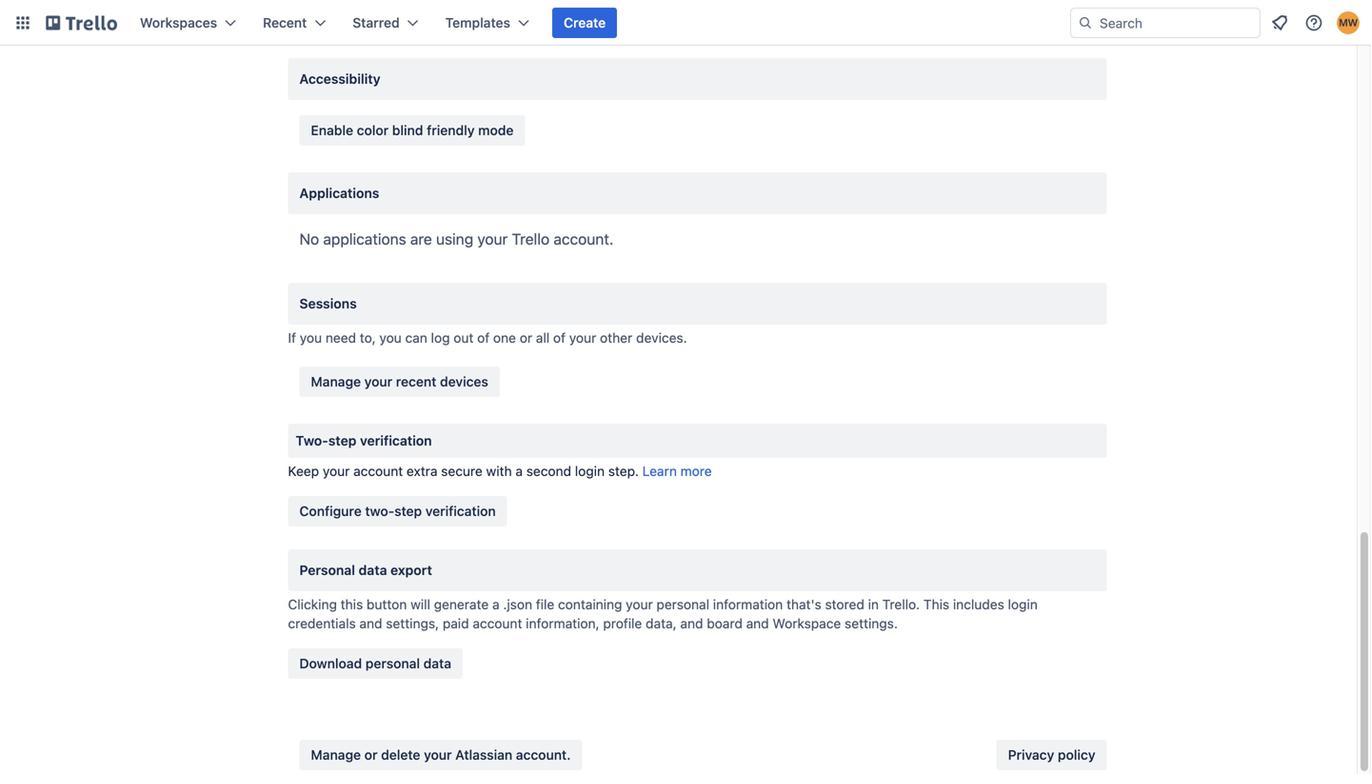 Task type: describe. For each thing, give the bounding box(es) containing it.
configure two-step verification
[[299, 503, 496, 519]]

to,
[[360, 330, 376, 346]]

1 of from the left
[[477, 330, 490, 346]]

0 horizontal spatial login
[[575, 463, 605, 479]]

0 vertical spatial verification
[[360, 433, 432, 449]]

out
[[454, 330, 474, 346]]

templates button
[[434, 8, 541, 38]]

privacy policy
[[1008, 747, 1096, 763]]

privacy policy link
[[997, 740, 1107, 770]]

includes
[[953, 597, 1004, 612]]

policy
[[1058, 747, 1096, 763]]

if
[[288, 330, 296, 346]]

workspaces button
[[129, 8, 248, 38]]

accessibility
[[299, 71, 381, 87]]

workspaces
[[140, 15, 217, 30]]

Search field
[[1093, 9, 1260, 37]]

back to home image
[[46, 8, 117, 38]]

two-
[[365, 503, 394, 519]]

configure two-step verification link
[[288, 496, 507, 527]]

generate
[[434, 597, 489, 612]]

information
[[713, 597, 783, 612]]

clicking
[[288, 597, 337, 612]]

containing
[[558, 597, 622, 612]]

paid
[[443, 616, 469, 631]]

1 vertical spatial verification
[[426, 503, 496, 519]]

download personal data
[[299, 656, 451, 671]]

your left 'other'
[[569, 330, 596, 346]]

starred button
[[341, 8, 430, 38]]

color
[[357, 122, 389, 138]]

1 vertical spatial data
[[424, 656, 451, 671]]

board
[[707, 616, 743, 631]]

friendly
[[427, 122, 475, 138]]

create button
[[552, 8, 617, 38]]

sessions
[[299, 296, 357, 311]]

switch to… image
[[13, 13, 32, 32]]

starred
[[353, 15, 400, 30]]

applications
[[299, 185, 379, 201]]

if you need to, you can log out of one or all of your other devices.
[[288, 330, 687, 346]]

learn
[[643, 463, 677, 479]]

manage for manage your recent devices
[[311, 374, 361, 389]]

your right keep
[[323, 463, 350, 479]]

0 vertical spatial account.
[[554, 230, 614, 248]]

primary element
[[0, 0, 1371, 46]]

profile
[[603, 616, 642, 631]]

more
[[681, 463, 712, 479]]

configure
[[299, 503, 362, 519]]

.json
[[503, 597, 532, 612]]

manage your recent devices link
[[299, 367, 500, 397]]

need
[[326, 330, 356, 346]]

your inside clicking this button will generate a .json file containing your personal information that's stored in trello. this includes login credentials and settings, paid account information, profile data, and board and workspace settings.
[[626, 597, 653, 612]]

1 vertical spatial personal
[[366, 656, 420, 671]]

data,
[[646, 616, 677, 631]]

recent
[[396, 374, 436, 389]]

0 horizontal spatial account
[[353, 463, 403, 479]]

other
[[600, 330, 633, 346]]

information,
[[526, 616, 600, 631]]

personal
[[299, 562, 355, 578]]

recent button
[[251, 8, 337, 38]]

your left recent
[[364, 374, 393, 389]]

extra
[[407, 463, 438, 479]]

your right using
[[477, 230, 508, 248]]

with
[[486, 463, 512, 479]]

open information menu image
[[1305, 13, 1324, 32]]

search image
[[1078, 15, 1093, 30]]

no
[[299, 230, 319, 248]]

that's
[[787, 597, 822, 612]]

this
[[924, 597, 950, 612]]

recent
[[263, 15, 307, 30]]

no applications are using your trello account.
[[299, 230, 614, 248]]

settings,
[[386, 616, 439, 631]]



Task type: vqa. For each thing, say whether or not it's contained in the screenshot.
Two-step verification
yes



Task type: locate. For each thing, give the bounding box(es) containing it.
1 and from the left
[[359, 616, 382, 631]]

personal data export
[[299, 562, 432, 578]]

workspace
[[773, 616, 841, 631]]

verification
[[360, 433, 432, 449], [426, 503, 496, 519]]

1 vertical spatial account
[[473, 616, 522, 631]]

account down two-step verification
[[353, 463, 403, 479]]

login right includes
[[1008, 597, 1038, 612]]

applications
[[323, 230, 406, 248]]

atlassian
[[455, 747, 512, 763]]

account. right the atlassian
[[516, 747, 571, 763]]

account inside clicking this button will generate a .json file containing your personal information that's stored in trello. this includes login credentials and settings, paid account information, profile data, and board and workspace settings.
[[473, 616, 522, 631]]

verification up extra
[[360, 433, 432, 449]]

are
[[410, 230, 432, 248]]

1 horizontal spatial you
[[379, 330, 402, 346]]

manage down need
[[311, 374, 361, 389]]

3 and from the left
[[746, 616, 769, 631]]

trello.
[[883, 597, 920, 612]]

step.
[[608, 463, 639, 479]]

personal inside clicking this button will generate a .json file containing your personal information that's stored in trello. this includes login credentials and settings, paid account information, profile data, and board and workspace settings.
[[657, 597, 710, 612]]

manage inside "manage or delete your atlassian account." link
[[311, 747, 361, 763]]

verification down secure
[[426, 503, 496, 519]]

account. inside "manage or delete your atlassian account." link
[[516, 747, 571, 763]]

a right with
[[516, 463, 523, 479]]

a left .json
[[492, 597, 500, 612]]

manage your recent devices
[[311, 374, 488, 389]]

templates
[[445, 15, 510, 30]]

settings.
[[845, 616, 898, 631]]

credentials
[[288, 616, 356, 631]]

delete
[[381, 747, 420, 763]]

enable color blind friendly mode link
[[299, 115, 525, 146]]

1 vertical spatial or
[[364, 747, 378, 763]]

1 horizontal spatial a
[[516, 463, 523, 479]]

0 horizontal spatial personal
[[366, 656, 420, 671]]

0 vertical spatial personal
[[657, 597, 710, 612]]

account. right "trello"
[[554, 230, 614, 248]]

keep
[[288, 463, 319, 479]]

secure
[[441, 463, 483, 479]]

1 vertical spatial account.
[[516, 747, 571, 763]]

2 and from the left
[[680, 616, 703, 631]]

in
[[868, 597, 879, 612]]

login left the step.
[[575, 463, 605, 479]]

of
[[477, 330, 490, 346], [553, 330, 566, 346]]

or left "all"
[[520, 330, 532, 346]]

manage or delete your atlassian account.
[[311, 747, 571, 763]]

1 you from the left
[[300, 330, 322, 346]]

step
[[328, 433, 357, 449], [394, 503, 422, 519]]

or left delete
[[364, 747, 378, 763]]

enable
[[311, 122, 353, 138]]

1 horizontal spatial step
[[394, 503, 422, 519]]

0 horizontal spatial step
[[328, 433, 357, 449]]

0 vertical spatial login
[[575, 463, 605, 479]]

learn more link
[[643, 463, 712, 479]]

1 vertical spatial login
[[1008, 597, 1038, 612]]

0 horizontal spatial you
[[300, 330, 322, 346]]

0 vertical spatial manage
[[311, 374, 361, 389]]

personal up data,
[[657, 597, 710, 612]]

stored
[[825, 597, 865, 612]]

your right delete
[[424, 747, 452, 763]]

a inside clicking this button will generate a .json file containing your personal information that's stored in trello. this includes login credentials and settings, paid account information, profile data, and board and workspace settings.
[[492, 597, 500, 612]]

1 horizontal spatial or
[[520, 330, 532, 346]]

blind
[[392, 122, 423, 138]]

0 horizontal spatial of
[[477, 330, 490, 346]]

create
[[564, 15, 606, 30]]

a
[[516, 463, 523, 479], [492, 597, 500, 612]]

and
[[359, 616, 382, 631], [680, 616, 703, 631], [746, 616, 769, 631]]

1 horizontal spatial login
[[1008, 597, 1038, 612]]

0 vertical spatial or
[[520, 330, 532, 346]]

clicking this button will generate a .json file containing your personal information that's stored in trello. this includes login credentials and settings, paid account information, profile data, and board and workspace settings.
[[288, 597, 1038, 631]]

devices
[[440, 374, 488, 389]]

1 vertical spatial a
[[492, 597, 500, 612]]

manage left delete
[[311, 747, 361, 763]]

second
[[526, 463, 571, 479]]

0 vertical spatial account
[[353, 463, 403, 479]]

privacy
[[1008, 747, 1054, 763]]

2 you from the left
[[379, 330, 402, 346]]

one
[[493, 330, 516, 346]]

your up 'profile'
[[626, 597, 653, 612]]

using
[[436, 230, 473, 248]]

this
[[341, 597, 363, 612]]

all
[[536, 330, 550, 346]]

two-step verification
[[296, 433, 432, 449]]

0 vertical spatial a
[[516, 463, 523, 479]]

of right "all"
[[553, 330, 566, 346]]

2 horizontal spatial and
[[746, 616, 769, 631]]

maria williams (mariawilliams94) image
[[1337, 11, 1360, 34]]

keep your account extra secure with a second login step. learn more
[[288, 463, 712, 479]]

1 horizontal spatial personal
[[657, 597, 710, 612]]

can
[[405, 330, 427, 346]]

2 of from the left
[[553, 330, 566, 346]]

manage inside manage your recent devices link
[[311, 374, 361, 389]]

manage for manage or delete your atlassian account.
[[311, 747, 361, 763]]

will
[[411, 597, 430, 612]]

data up button
[[359, 562, 387, 578]]

enable color blind friendly mode
[[311, 122, 514, 138]]

1 vertical spatial manage
[[311, 747, 361, 763]]

step down extra
[[394, 503, 422, 519]]

1 horizontal spatial and
[[680, 616, 703, 631]]

personal down settings,
[[366, 656, 420, 671]]

devices.
[[636, 330, 687, 346]]

0 vertical spatial step
[[328, 433, 357, 449]]

download
[[299, 656, 362, 671]]

two-
[[296, 433, 328, 449]]

file
[[536, 597, 554, 612]]

0 notifications image
[[1268, 11, 1291, 34]]

0 vertical spatial data
[[359, 562, 387, 578]]

trello
[[512, 230, 550, 248]]

you right if
[[300, 330, 322, 346]]

button
[[367, 597, 407, 612]]

account.
[[554, 230, 614, 248], [516, 747, 571, 763]]

1 manage from the top
[[311, 374, 361, 389]]

you
[[300, 330, 322, 346], [379, 330, 402, 346]]

1 horizontal spatial account
[[473, 616, 522, 631]]

you right the 'to,'
[[379, 330, 402, 346]]

and right data,
[[680, 616, 703, 631]]

manage or delete your atlassian account. link
[[299, 740, 582, 770]]

and down information
[[746, 616, 769, 631]]

export
[[391, 562, 432, 578]]

and down button
[[359, 616, 382, 631]]

download personal data link
[[288, 648, 463, 679]]

of right out
[[477, 330, 490, 346]]

0 horizontal spatial or
[[364, 747, 378, 763]]

log
[[431, 330, 450, 346]]

1 horizontal spatial of
[[553, 330, 566, 346]]

2 manage from the top
[[311, 747, 361, 763]]

login
[[575, 463, 605, 479], [1008, 597, 1038, 612]]

mode
[[478, 122, 514, 138]]

manage
[[311, 374, 361, 389], [311, 747, 361, 763]]

0 horizontal spatial data
[[359, 562, 387, 578]]

your
[[477, 230, 508, 248], [569, 330, 596, 346], [364, 374, 393, 389], [323, 463, 350, 479], [626, 597, 653, 612], [424, 747, 452, 763]]

step up the configure
[[328, 433, 357, 449]]

or
[[520, 330, 532, 346], [364, 747, 378, 763]]

data
[[359, 562, 387, 578], [424, 656, 451, 671]]

0 horizontal spatial and
[[359, 616, 382, 631]]

data down 'paid'
[[424, 656, 451, 671]]

1 horizontal spatial data
[[424, 656, 451, 671]]

login inside clicking this button will generate a .json file containing your personal information that's stored in trello. this includes login credentials and settings, paid account information, profile data, and board and workspace settings.
[[1008, 597, 1038, 612]]

account down .json
[[473, 616, 522, 631]]

1 vertical spatial step
[[394, 503, 422, 519]]

0 horizontal spatial a
[[492, 597, 500, 612]]



